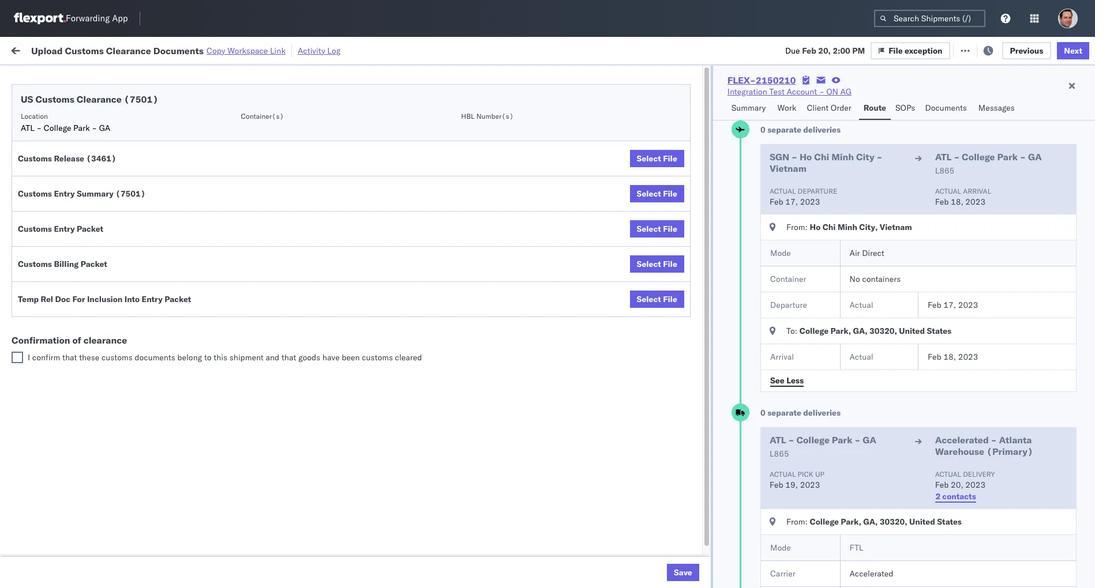 Task type: locate. For each thing, give the bounding box(es) containing it.
0 vertical spatial flex-2150210
[[728, 74, 796, 86]]

actual up 2 contacts button
[[935, 470, 962, 479]]

1 ocean from the top
[[368, 86, 392, 97]]

mode up carrier
[[771, 543, 791, 554]]

select for customs entry packet
[[637, 224, 661, 234]]

1 flex-1911408 from the top
[[664, 264, 724, 274]]

confirm pickup from los angeles, ca for 11:30 am cst, feb 24, 2023
[[27, 289, 164, 299]]

file for customs entry summary (7501)
[[663, 189, 678, 199]]

2 2097290 from the top
[[689, 518, 724, 528]]

ocean for confirm pickup from los angeles, ca button related to 1:59 am cst, feb 17, 2023
[[368, 86, 392, 97]]

Search Shipments (/) text field
[[875, 10, 986, 27]]

that down 'upload proof of delivery' button
[[62, 353, 77, 363]]

ho right sgn
[[800, 151, 812, 163]]

entry right into
[[142, 294, 163, 305]]

minh left city,
[[838, 222, 858, 233]]

1 vertical spatial 2097290
[[689, 518, 724, 528]]

1 vertical spatial confirm pickup from los angeles, ca button
[[27, 263, 164, 276]]

2 -- from the top
[[820, 391, 831, 401]]

0 for feb 19, 2023
[[761, 408, 766, 418]]

delivery down "for"
[[58, 314, 88, 325]]

select file for customs entry packet
[[637, 224, 678, 234]]

schedule pickup from los angeles, ca button down customs entry summary (7501)
[[27, 212, 169, 225]]

mabltest12345
[[820, 543, 886, 554], [820, 569, 886, 579]]

0 vertical spatial 30320,
[[870, 326, 898, 337]]

2 vertical spatial ocean lcl
[[368, 239, 408, 249]]

0 separate deliveries for from:
[[761, 125, 841, 135]]

2 vertical spatial 1977428
[[689, 289, 724, 300]]

0 vertical spatial 20,
[[819, 45, 831, 56]]

flex-2150210
[[728, 74, 796, 86], [664, 340, 724, 351]]

batch action
[[1030, 45, 1081, 55]]

21,
[[264, 213, 277, 224], [264, 239, 277, 249]]

import work
[[98, 45, 146, 55]]

confirm for 1:59 am cst, feb 17, 2023
[[27, 86, 56, 96]]

bookings
[[447, 315, 481, 325], [525, 315, 559, 325]]

products
[[468, 112, 501, 122], [468, 137, 501, 147]]

0 vertical spatial western
[[624, 162, 654, 173]]

1 horizontal spatial 2:00
[[833, 45, 851, 56]]

track
[[299, 45, 318, 55]]

0 vertical spatial ocean lcl
[[368, 137, 408, 147]]

1 bookings test consignee from the left
[[447, 315, 539, 325]]

pm
[[853, 45, 865, 56], [213, 213, 226, 224], [213, 239, 226, 249]]

ca
[[153, 86, 164, 96], [158, 111, 169, 122], [158, 213, 169, 223], [153, 264, 164, 274], [153, 289, 164, 299], [158, 365, 169, 375]]

college right to: in the bottom of the page
[[800, 326, 829, 337]]

0 vertical spatial park
[[73, 123, 90, 133]]

0 vertical spatial flex-1977428
[[664, 213, 724, 224]]

schedule delivery appointment button up release
[[27, 136, 142, 149]]

1 fcl from the top
[[394, 86, 409, 97]]

proof
[[55, 340, 74, 350]]

0 vertical spatial atl - college park - ga l865
[[935, 151, 1042, 176]]

2 schedule delivery appointment from the top
[[27, 187, 142, 198]]

contacts
[[943, 492, 977, 502]]

2 1911408 from the top
[[689, 315, 724, 325]]

file for temp rel doc for inclusion into entry packet
[[663, 294, 678, 305]]

1 schedule delivery appointment link from the top
[[27, 136, 142, 147]]

2150210 up 1919147
[[689, 340, 724, 351]]

3 1:59 am cst, feb 17, 2023 from the top
[[194, 137, 299, 147]]

schedule pickup from los angeles international airport
[[27, 156, 153, 178]]

this
[[214, 353, 227, 363]]

actual departure feb 17, 2023
[[770, 187, 838, 207]]

l865
[[935, 166, 955, 176], [770, 449, 789, 459]]

0 down summary button
[[761, 125, 766, 135]]

customs
[[65, 45, 104, 56], [35, 94, 74, 105], [18, 154, 52, 164], [18, 189, 52, 199], [18, 224, 52, 234], [18, 259, 52, 270]]

2 ping - test entity from the left
[[525, 86, 592, 97]]

2 segu6076363 from the top
[[742, 569, 799, 579]]

3 flxt00001977428a from the top
[[820, 289, 900, 300]]

1 mode from the top
[[771, 248, 791, 259]]

schedule delivery appointment for 9:30 pm cst, feb 21, 2023
[[27, 238, 142, 248]]

0 vertical spatial container
[[742, 89, 773, 98]]

confirm up confirm delivery
[[27, 289, 56, 299]]

mbltest1234
[[820, 112, 875, 122], [820, 137, 875, 147]]

28,
[[265, 366, 277, 376]]

0 vertical spatial states
[[927, 326, 952, 337]]

mawb1234 down sgn - ho chi minh city - vietnam
[[820, 188, 866, 198]]

1 schedule from the top
[[27, 111, 61, 122]]

1 vertical spatial flxt00001977428a
[[820, 239, 900, 249]]

demo123 up 017482927423
[[820, 315, 859, 325]]

0 vertical spatial (7501)
[[124, 94, 158, 105]]

1 horizontal spatial ping
[[525, 86, 544, 97]]

have
[[323, 353, 340, 363]]

from right "for"
[[85, 289, 102, 299]]

0 down see less button
[[761, 408, 766, 418]]

confirm for 2:00 am cst, feb 25, 2023
[[27, 314, 56, 325]]

2 western from the top
[[624, 188, 654, 198]]

2 9:30 from the top
[[194, 239, 211, 249]]

0 vertical spatial flxt00001977428a
[[820, 213, 900, 224]]

2 ocean from the top
[[368, 137, 392, 147]]

0 horizontal spatial atl - college park - ga l865
[[770, 435, 877, 459]]

schedule down location
[[27, 137, 61, 147]]

ping
[[447, 86, 466, 97], [525, 86, 544, 97]]

1 vertical spatial ga
[[1029, 151, 1042, 163]]

017482927423
[[820, 340, 881, 351]]

select file for customs billing packet
[[637, 259, 678, 270]]

1 horizontal spatial documents
[[926, 103, 967, 113]]

schedule pickup from los angeles, ca for 9:30
[[27, 213, 169, 223]]

container down flex-2150210 link
[[742, 89, 773, 98]]

1 horizontal spatial park
[[832, 435, 853, 446]]

that right and
[[282, 353, 296, 363]]

actual inside actual arrival feb 18, 2023
[[935, 187, 962, 196]]

1 confirm pickup from los angeles, ca button from the top
[[27, 85, 164, 98]]

appointment for 9:30 pm cst, feb 21, 2023
[[95, 238, 142, 248]]

1 schedule pickup from los angeles, ca button from the top
[[27, 111, 169, 123]]

atl down location
[[21, 123, 35, 133]]

los down customs entry summary (7501)
[[109, 213, 122, 223]]

4 select from the top
[[637, 259, 661, 270]]

1 horizontal spatial summary
[[732, 103, 766, 113]]

from down these
[[90, 365, 107, 375]]

0 vertical spatial 9:30
[[194, 213, 211, 224]]

confirm down rel
[[27, 314, 56, 325]]

flex-2150210 up container numbers
[[728, 74, 796, 86]]

3 select from the top
[[637, 224, 661, 234]]

schedule down customs entry packet
[[27, 238, 61, 248]]

2 vertical spatial confirm pickup from los angeles, ca
[[27, 289, 164, 299]]

ocean for confirm delivery button
[[368, 315, 392, 325]]

flxt00001977428a for confirm pickup from los angeles, ca
[[820, 289, 900, 300]]

actual inside actual pick up feb 19, 2023
[[770, 470, 796, 479]]

0 horizontal spatial bookings
[[447, 315, 481, 325]]

schedule delivery appointment link for 1:59 am cst, feb 17, 2023
[[27, 136, 142, 147]]

2 flex-1988285 from the top
[[664, 137, 724, 147]]

integration test account - western digital
[[525, 162, 680, 173], [525, 188, 680, 198]]

sops
[[896, 103, 916, 113]]

deliveries
[[804, 125, 841, 135], [804, 408, 841, 418]]

2
[[936, 492, 941, 502]]

feb inside actual delivery feb 20, 2023 2 contacts
[[935, 480, 949, 491]]

1 vertical spatial 30320,
[[880, 517, 908, 528]]

resize handle column header
[[173, 89, 187, 589], [307, 89, 320, 589], [349, 89, 363, 589], [427, 89, 441, 589], [505, 89, 519, 589], [626, 89, 640, 589], [722, 89, 736, 589], [801, 89, 815, 589], [952, 89, 965, 589], [1030, 89, 1044, 589], [1066, 89, 1080, 589]]

1 horizontal spatial vietnam
[[880, 222, 912, 233]]

schedule pickup from los angeles, ca button for 1:59 am cst, feb 17, 2023
[[27, 111, 169, 123]]

confirm pickup from los angeles, ca link
[[27, 85, 164, 97], [27, 263, 164, 274], [27, 288, 164, 300]]

clearance down app
[[106, 45, 151, 56]]

1 schedule delivery appointment button from the top
[[27, 136, 142, 149]]

into
[[125, 294, 140, 305]]

schedule delivery appointment link up release
[[27, 136, 142, 147]]

0 vertical spatial 1:59 am cst, feb 17, 2023
[[194, 86, 299, 97]]

entry up customs billing packet
[[54, 224, 75, 234]]

entry down international
[[54, 189, 75, 199]]

pickup up airport
[[63, 156, 88, 167]]

work down the integration test account - on ag link
[[778, 103, 797, 113]]

documents left operator
[[926, 103, 967, 113]]

ping up hbl
[[447, 86, 466, 97]]

select for customs release (3461)
[[637, 154, 661, 164]]

schedule for schedule delivery appointment "button" corresponding to 9:30 pm cst, feb 21, 2023
[[27, 238, 61, 248]]

schedule delivery appointment link down airport
[[27, 187, 142, 198]]

select file button for customs entry summary (7501)
[[630, 185, 684, 203]]

1 flex-2097290 from the top
[[664, 493, 724, 503]]

0 vertical spatial flex-2097290
[[664, 493, 724, 503]]

container numbers
[[742, 89, 773, 107]]

20, inside actual delivery feb 20, 2023 2 contacts
[[951, 480, 964, 491]]

am for flex-2006134
[[213, 86, 226, 97]]

otter left products,
[[525, 137, 544, 147]]

0 vertical spatial l865
[[935, 166, 955, 176]]

select file for customs release (3461)
[[637, 154, 678, 164]]

schedule pickup from los angeles, ca link down us customs clearance (7501)
[[27, 111, 169, 122]]

numbers inside container numbers
[[742, 99, 771, 107]]

angeles, down "import work" on the top of page
[[119, 86, 151, 96]]

2 0 separate deliveries from the top
[[761, 408, 841, 418]]

2:00 down 11:30
[[194, 315, 211, 325]]

demu1232567
[[742, 264, 801, 274], [742, 315, 801, 325], [801, 391, 860, 401], [801, 416, 860, 427], [801, 442, 860, 452], [801, 467, 860, 477]]

3 select file from the top
[[637, 224, 678, 234]]

atl up actual arrival feb 18, 2023
[[935, 151, 952, 163]]

1 horizontal spatial work
[[778, 103, 797, 113]]

customs for customs entry packet
[[18, 224, 52, 234]]

by:
[[42, 71, 53, 81]]

3 maeu1234567 from the top
[[742, 289, 801, 300]]

schedule pickup from los angeles, ca for 1:59
[[27, 111, 169, 122]]

schedule pickup from los angeles, ca down customs entry summary (7501)
[[27, 213, 169, 223]]

los up inclusion
[[104, 264, 117, 274]]

work right import
[[126, 45, 146, 55]]

1 horizontal spatial consignee
[[578, 315, 617, 325]]

0 vertical spatial flex-1988285
[[664, 112, 724, 122]]

numbers down 'mofu0618318'
[[742, 99, 771, 107]]

0 vertical spatial park,
[[831, 326, 851, 337]]

schedule down us
[[27, 111, 61, 122]]

778 at risk
[[218, 45, 258, 55]]

1 1911466 from the top
[[689, 391, 724, 401]]

0 vertical spatial schedule delivery appointment
[[27, 137, 142, 147]]

actual for 18,
[[935, 187, 962, 196]]

3 confirm from the top
[[27, 289, 56, 299]]

separate down see less button
[[768, 408, 802, 418]]

ga, for from:
[[864, 517, 878, 528]]

from: for sgn - ho chi minh city - vietnam
[[787, 222, 808, 233]]

0 vertical spatial fcl
[[394, 86, 409, 97]]

upload inside button
[[27, 340, 53, 350]]

1 vertical spatial pm
[[213, 213, 226, 224]]

2023 inside actual arrival feb 18, 2023
[[966, 197, 986, 207]]

4 select file from the top
[[637, 259, 678, 270]]

5 ocean from the top
[[368, 315, 392, 325]]

1 1977428 from the top
[[689, 213, 724, 224]]

4 schedule from the top
[[27, 187, 61, 198]]

vietnam inside sgn - ho chi minh city - vietnam
[[770, 163, 807, 174]]

container up "departure"
[[771, 274, 807, 285]]

1 schedule pickup from los angeles, ca link from the top
[[27, 111, 169, 122]]

actual down sgn
[[770, 187, 796, 196]]

digital
[[656, 162, 680, 173], [656, 188, 680, 198]]

2 vertical spatial lcl
[[394, 239, 408, 249]]

1 vertical spatial 1:59 am cst, feb 17, 2023
[[194, 112, 299, 122]]

mbl/mawb
[[820, 94, 861, 103]]

3 confirm pickup from los angeles, ca button from the top
[[27, 288, 164, 301]]

1 vertical spatial entry
[[54, 224, 75, 234]]

0 horizontal spatial 2150210
[[689, 340, 724, 351]]

feb inside actual arrival feb 18, 2023
[[935, 197, 949, 207]]

save button
[[667, 565, 699, 582]]

los down workitem button
[[109, 111, 122, 122]]

departure
[[798, 187, 838, 196]]

1 horizontal spatial accelerated
[[935, 435, 989, 446]]

1 vertical spatial confirm pickup from los angeles, ca link
[[27, 263, 164, 274]]

customs entry summary (7501)
[[18, 189, 146, 199]]

activity
[[298, 45, 325, 56]]

clearance for (7501)
[[77, 94, 122, 105]]

ping up otter products, llc
[[525, 86, 544, 97]]

1 vertical spatial schedule delivery appointment button
[[27, 187, 142, 199]]

flex-2150210 up flex-1919147
[[664, 340, 724, 351]]

2 select from the top
[[637, 189, 661, 199]]

l865 up actual pick up feb 19, 2023
[[770, 449, 789, 459]]

1 vertical spatial summary
[[77, 189, 114, 199]]

maeu1234567 for confirm pickup from los angeles, ca
[[742, 289, 801, 300]]

1 vertical spatial flex-2060357
[[664, 569, 724, 579]]

actual left arrival
[[935, 187, 962, 196]]

1 horizontal spatial that
[[282, 353, 296, 363]]

1 horizontal spatial atl
[[770, 435, 787, 446]]

1 separate from the top
[[768, 125, 802, 135]]

1 schedule delivery appointment from the top
[[27, 137, 142, 147]]

ga,
[[853, 326, 868, 337], [864, 517, 878, 528]]

log
[[327, 45, 341, 56]]

3 schedule from the top
[[27, 156, 61, 167]]

cst,
[[228, 86, 247, 97], [228, 112, 247, 122], [228, 137, 247, 147], [228, 213, 246, 224], [228, 239, 246, 249], [233, 289, 252, 300], [228, 315, 247, 325], [228, 366, 247, 376]]

0 horizontal spatial vietnam
[[770, 163, 807, 174]]

city,
[[860, 222, 878, 233]]

1 horizontal spatial customs
[[362, 353, 393, 363]]

1 confirm pickup from los angeles, ca link from the top
[[27, 85, 164, 97]]

schedule delivery appointment button down airport
[[27, 187, 142, 199]]

1977428 for schedule delivery appointment
[[689, 239, 724, 249]]

select file button for temp rel doc for inclusion into entry packet
[[630, 291, 684, 308]]

2 schedule pickup from los angeles, ca button from the top
[[27, 212, 169, 225]]

2 schedule pickup from los angeles, ca link from the top
[[27, 212, 169, 224]]

1 1:59 from the top
[[194, 86, 211, 97]]

2 deliveries from the top
[[804, 408, 841, 418]]

2 1911466 from the top
[[689, 416, 724, 427]]

chi inside sgn - ho chi minh city - vietnam
[[815, 151, 830, 163]]

to: college park, ga, 30320, united states
[[787, 326, 952, 337]]

select for customs billing packet
[[637, 259, 661, 270]]

flxt00001977428a down no
[[820, 289, 900, 300]]

flxt00001977428a down city,
[[820, 239, 900, 249]]

schedule down international
[[27, 187, 61, 198]]

1 select file button from the top
[[630, 150, 684, 167]]

confirm pickup from los angeles, ca for 1:59 am cst, feb 17, 2023
[[27, 86, 164, 96]]

numbers for container numbers
[[742, 99, 771, 107]]

6 schedule from the top
[[27, 238, 61, 248]]

2 vertical spatial confirm pickup from los angeles, ca button
[[27, 288, 164, 301]]

otter left number(s)
[[447, 112, 466, 122]]

778
[[218, 45, 233, 55]]

deliveries down client
[[804, 125, 841, 135]]

schedule for second schedule delivery appointment "button" from the bottom of the page
[[27, 187, 61, 198]]

mode for sgn - ho chi minh city - vietnam
[[771, 248, 791, 259]]

schedule pickup from los angeles international airport link
[[27, 156, 172, 179]]

0 vertical spatial mbltest1234
[[820, 112, 875, 122]]

2023 inside actual delivery feb 20, 2023 2 contacts
[[966, 480, 986, 491]]

0 horizontal spatial accelerated
[[850, 569, 894, 580]]

flex-2097290
[[664, 493, 724, 503], [664, 518, 724, 528]]

clearance up location atl - college park - ga
[[77, 94, 122, 105]]

20,
[[819, 45, 831, 56], [951, 480, 964, 491]]

schedule pickup from los angeles, ca
[[27, 111, 169, 122], [27, 213, 169, 223], [27, 365, 169, 375]]

2 customs from the left
[[362, 353, 393, 363]]

0 vertical spatial confirm pickup from los angeles, ca link
[[27, 85, 164, 97]]

filtered by:
[[12, 71, 53, 81]]

select file button
[[630, 150, 684, 167], [630, 185, 684, 203], [630, 221, 684, 238], [630, 256, 684, 273], [630, 291, 684, 308]]

30320, up 017482927423
[[870, 326, 898, 337]]

1 vertical spatial packet
[[81, 259, 107, 270]]

feb inside actual departure feb 17, 2023
[[770, 197, 784, 207]]

0 vertical spatial 9:30 pm cst, feb 21, 2023
[[194, 213, 299, 224]]

delivery for 2:00 am cst, feb 25, 2023
[[58, 314, 88, 325]]

los down clearance
[[109, 365, 122, 375]]

2 otter products - test account from the top
[[447, 137, 558, 147]]

due feb 20, 2:00 pm
[[786, 45, 865, 56]]

1 vertical spatial ocean fcl
[[368, 315, 409, 325]]

1 2001714 from the top
[[689, 162, 724, 173]]

1 mawb1234 from the top
[[820, 162, 866, 173]]

air
[[850, 248, 860, 259], [368, 340, 379, 351]]

0 vertical spatial schedule delivery appointment button
[[27, 136, 142, 149]]

1 confirm pickup from los angeles, ca from the top
[[27, 86, 164, 96]]

1 vertical spatial clearance
[[77, 94, 122, 105]]

2 that from the left
[[282, 353, 296, 363]]

30320, right the 07492792403
[[880, 517, 908, 528]]

customs down clearance
[[102, 353, 133, 363]]

20, up 2 contacts button
[[951, 480, 964, 491]]

file for customs release (3461)
[[663, 154, 678, 164]]

1 vertical spatial 21,
[[264, 239, 277, 249]]

accelerated for accelerated - atlanta warehouse (primary)
[[935, 435, 989, 446]]

10 resize handle column header from the left
[[1030, 89, 1044, 589]]

2006134
[[689, 86, 724, 97]]

assignment
[[1030, 442, 1072, 452]]

1 horizontal spatial numbers
[[862, 94, 891, 103]]

accelerated inside "accelerated - atlanta warehouse (primary)"
[[935, 435, 989, 446]]

1 vertical spatial states
[[938, 517, 962, 528]]

4 select file button from the top
[[630, 256, 684, 273]]

1 resize handle column header from the left
[[173, 89, 187, 589]]

2 mode from the top
[[771, 543, 791, 554]]

schedule inside schedule pickup from los angeles international airport
[[27, 156, 61, 167]]

minh left city
[[832, 151, 854, 163]]

0 vertical spatial accelerated
[[935, 435, 989, 446]]

2 vertical spatial schedule delivery appointment button
[[27, 238, 142, 250]]

select for customs entry summary (7501)
[[637, 189, 661, 199]]

actual inside actual departure feb 17, 2023
[[770, 187, 796, 196]]

5 select from the top
[[637, 294, 661, 305]]

schedule pickup from los angeles, ca link
[[27, 111, 169, 122], [27, 212, 169, 224], [27, 365, 169, 376]]

- inside "accelerated - atlanta warehouse (primary)"
[[992, 435, 997, 446]]

(7501) down angeles
[[116, 189, 146, 199]]

summary inside summary button
[[732, 103, 766, 113]]

2 0 from the top
[[761, 408, 766, 418]]

8 resize handle column header from the left
[[801, 89, 815, 589]]

1 schedule pickup from los angeles, ca from the top
[[27, 111, 169, 122]]

flex-1911408
[[664, 264, 724, 274], [664, 315, 724, 325]]

customs down forwarding
[[65, 45, 104, 56]]

0 vertical spatial schedule delivery appointment link
[[27, 136, 142, 147]]

schedule pickup from los angeles, ca down these
[[27, 365, 169, 375]]

see
[[771, 375, 785, 386]]

ocean fcl for bookings
[[368, 315, 409, 325]]

0 vertical spatial work
[[126, 45, 146, 55]]

messages button
[[974, 98, 1021, 120]]

1 vertical spatial ocean lcl
[[368, 213, 408, 224]]

united for to: college park, ga, 30320, united states
[[899, 326, 925, 337]]

schedule pickup from los angeles, ca down us customs clearance (7501)
[[27, 111, 169, 122]]

confirm
[[32, 353, 60, 363]]

park, up 017482927423
[[831, 326, 851, 337]]

2097290
[[689, 493, 724, 503], [689, 518, 724, 528]]

2023 inside actual departure feb 17, 2023
[[800, 197, 821, 207]]

entry for summary
[[54, 189, 75, 199]]

0 vertical spatial flex-2001714
[[664, 162, 724, 173]]

2 appointment from the top
[[95, 187, 142, 198]]

message
[[156, 45, 188, 55]]

1 vertical spatial 1977428
[[689, 239, 724, 249]]

flxt00001977428a for schedule delivery appointment
[[820, 239, 900, 249]]

1 lcl from the top
[[394, 137, 408, 147]]

0 vertical spatial mode
[[771, 248, 791, 259]]

atl - college park - ga l865 up arrival
[[935, 151, 1042, 176]]

entity up number(s)
[[493, 86, 514, 97]]

Search Work text field
[[707, 41, 833, 59]]

states up feb 18, 2023
[[927, 326, 952, 337]]

1 horizontal spatial ping - test entity
[[525, 86, 592, 97]]

accelerated up "delivery"
[[935, 435, 989, 446]]

customs right been
[[362, 353, 393, 363]]

container for container numbers
[[742, 89, 773, 98]]

clearance
[[84, 335, 127, 346]]

order
[[831, 103, 852, 113]]

from: down 19,
[[787, 517, 808, 528]]

customs down international
[[18, 189, 52, 199]]

1 vertical spatial 0
[[761, 408, 766, 418]]

work
[[33, 42, 63, 58]]

1 vertical spatial flex-1988285
[[664, 137, 724, 147]]

air for air
[[368, 340, 379, 351]]

0 horizontal spatial park
[[73, 123, 90, 133]]

0 vertical spatial minh
[[832, 151, 854, 163]]

0 vertical spatial chi
[[815, 151, 830, 163]]

container
[[742, 89, 773, 98], [771, 274, 807, 285]]

work inside button
[[126, 45, 146, 55]]

summary down 'mofu0618318'
[[732, 103, 766, 113]]

17,
[[265, 86, 277, 97], [265, 112, 277, 122], [265, 137, 277, 147], [786, 197, 798, 207], [944, 300, 957, 311]]

ho inside sgn - ho chi minh city - vietnam
[[800, 151, 812, 163]]

confirm up rel
[[27, 264, 56, 274]]

maeu1234567
[[742, 213, 801, 223], [742, 238, 801, 249], [742, 289, 801, 300]]

3 appointment from the top
[[95, 238, 142, 248]]

0 vertical spatial segu6076363
[[742, 543, 799, 554]]

confirm pickup from los angeles, ca link for 1:59
[[27, 85, 164, 97]]

delivery down customs entry packet
[[63, 238, 92, 248]]

on
[[288, 45, 297, 55]]

mode for atl - college park - ga
[[771, 543, 791, 554]]

2 demo123 from the top
[[820, 315, 859, 325]]

otter
[[447, 112, 466, 122], [447, 137, 466, 147], [525, 137, 544, 147]]

ping - test entity up hbl number(s)
[[447, 86, 514, 97]]

(7501) for us customs clearance (7501)
[[124, 94, 158, 105]]

4 ocean from the top
[[368, 239, 392, 249]]

1 vertical spatial otter products - test account
[[447, 137, 558, 147]]

flex-1977428 for confirm pickup from los angeles, ca
[[664, 289, 724, 300]]

testmbl123
[[820, 86, 871, 97]]

confirm pickup from los angeles, ca button for 1:59 am cst, feb 17, 2023
[[27, 85, 164, 98]]

1:59 am cst, feb 17, 2023
[[194, 86, 299, 97], [194, 112, 299, 122], [194, 137, 299, 147]]

187 on track
[[271, 45, 318, 55]]

2060357
[[689, 543, 724, 554], [689, 569, 724, 579]]

2 vertical spatial maeu1234567
[[742, 289, 801, 300]]

inclusion
[[87, 294, 123, 305]]

schedule delivery appointment link
[[27, 136, 142, 147], [27, 187, 142, 198], [27, 238, 142, 249]]

0 vertical spatial confirm pickup from los angeles, ca button
[[27, 85, 164, 98]]

feb inside actual pick up feb 19, 2023
[[770, 480, 784, 491]]

lcl for schedule delivery appointment "button" corresponding to 9:30 pm cst, feb 21, 2023
[[394, 239, 408, 249]]

select
[[637, 154, 661, 164], [637, 189, 661, 199], [637, 224, 661, 234], [637, 259, 661, 270], [637, 294, 661, 305]]

feb 17, 2023
[[928, 300, 979, 311]]

ho
[[800, 151, 812, 163], [810, 222, 821, 233]]

numbers for mbl/mawb numbers
[[862, 94, 891, 103]]

1 maeu1234567 from the top
[[742, 213, 801, 223]]

packet right billing on the top
[[81, 259, 107, 270]]

4 confirm from the top
[[27, 314, 56, 325]]

0 horizontal spatial that
[[62, 353, 77, 363]]

flex-
[[728, 74, 756, 86], [664, 86, 689, 97], [664, 112, 689, 122], [664, 137, 689, 147], [664, 162, 689, 173], [664, 188, 689, 198], [664, 213, 689, 224], [664, 239, 689, 249], [664, 264, 689, 274], [664, 289, 689, 300], [664, 315, 689, 325], [664, 340, 689, 351], [664, 366, 689, 376], [664, 391, 689, 401], [664, 416, 689, 427], [664, 442, 689, 452], [664, 467, 689, 478], [664, 493, 689, 503], [664, 518, 689, 528], [664, 543, 689, 554], [664, 569, 689, 579]]

3 confirm pickup from los angeles, ca link from the top
[[27, 288, 164, 300]]

2 1988285 from the top
[[689, 137, 724, 147]]

3 schedule delivery appointment button from the top
[[27, 238, 142, 250]]

nyku9743990 down container numbers button
[[742, 111, 799, 122]]

1 vertical spatial segu6076363
[[742, 569, 799, 579]]

1 vertical spatial separate
[[768, 408, 802, 418]]

select file button for customs billing packet
[[630, 256, 684, 273]]

1 vertical spatial 20,
[[951, 480, 964, 491]]

1 western from the top
[[624, 162, 654, 173]]

3 lcl from the top
[[394, 239, 408, 249]]

4 resize handle column header from the left
[[427, 89, 441, 589]]

None checkbox
[[12, 352, 23, 364]]

chi down departure
[[823, 222, 836, 233]]

1 vertical spatial 1911408
[[689, 315, 724, 325]]

ocean for 1:59 am cst, feb 17, 2023's schedule delivery appointment "button"
[[368, 137, 392, 147]]

mabltest12345 down ftl
[[820, 569, 886, 579]]

2 nyku9743990 from the top
[[742, 137, 799, 147]]

0 vertical spatial pm
[[853, 45, 865, 56]]

angeles,
[[119, 86, 151, 96], [124, 111, 156, 122], [124, 213, 156, 223], [119, 264, 151, 274], [119, 289, 151, 299], [124, 365, 156, 375]]

chi up departure
[[815, 151, 830, 163]]

deliveries down less
[[804, 408, 841, 418]]

summary button
[[727, 98, 773, 120]]

entry
[[54, 189, 75, 199], [54, 224, 75, 234], [142, 294, 163, 305]]

1 vertical spatial vietnam
[[880, 222, 912, 233]]

test
[[475, 86, 490, 97], [554, 86, 569, 97], [770, 87, 785, 97], [510, 112, 525, 122], [510, 137, 525, 147], [567, 162, 582, 173], [567, 188, 582, 198], [494, 213, 509, 224], [572, 213, 588, 224], [494, 239, 509, 249], [572, 239, 588, 249], [483, 315, 498, 325], [561, 315, 576, 325]]

separate down work button
[[768, 125, 802, 135]]

2 vertical spatial flex-1977428
[[664, 289, 724, 300]]

1 vertical spatial flex-1911408
[[664, 315, 724, 325]]

actual inside actual delivery feb 20, 2023 2 contacts
[[935, 470, 962, 479]]

container inside button
[[742, 89, 773, 98]]

chi
[[815, 151, 830, 163], [823, 222, 836, 233]]

1 segu6076363 from the top
[[742, 543, 799, 554]]

packet left 11:30
[[165, 294, 191, 305]]

0 vertical spatial summary
[[732, 103, 766, 113]]

0 separate deliveries for feb 19, 2023
[[761, 408, 841, 418]]

actual down no
[[850, 300, 874, 311]]

1 vertical spatial container
[[771, 274, 807, 285]]

save
[[674, 568, 693, 578]]



Task type: describe. For each thing, give the bounding box(es) containing it.
2 bicu1234565, demu1232567 from the top
[[742, 416, 860, 427]]

2 vertical spatial integration
[[525, 188, 565, 198]]

1 vertical spatial integration
[[525, 162, 565, 173]]

air direct
[[850, 248, 885, 259]]

pickup right rel
[[58, 289, 83, 299]]

import work button
[[93, 37, 151, 63]]

delivery for 9:30 pm cst, feb 21, 2023
[[63, 238, 92, 248]]

schedule for 1:59 am cst, feb 17, 2023 schedule pickup from los angeles, ca button
[[27, 111, 61, 122]]

am for flex-1977428
[[218, 289, 231, 300]]

park, for to:
[[831, 326, 851, 337]]

arrival
[[771, 352, 794, 363]]

schedule for schedule pickup from los angeles, ca button for 9:30 pm cst, feb 21, 2023
[[27, 213, 61, 223]]

3 bicu1234565, from the top
[[742, 442, 799, 452]]

select file for temp rel doc for inclusion into entry packet
[[637, 294, 678, 305]]

schedule delivery appointment for 1:59 am cst, feb 17, 2023
[[27, 137, 142, 147]]

departure
[[771, 300, 808, 311]]

lcl for 1:59 am cst, feb 17, 2023's schedule delivery appointment "button"
[[394, 137, 408, 147]]

1 bookings from the left
[[447, 315, 481, 325]]

separate for from:
[[768, 125, 802, 135]]

route
[[864, 103, 887, 113]]

3 schedule pickup from los angeles, ca link from the top
[[27, 365, 169, 376]]

select file button for customs entry packet
[[630, 221, 684, 238]]

2 flex-1911408 from the top
[[664, 315, 724, 325]]

pick
[[798, 470, 814, 479]]

park, for from:
[[841, 517, 862, 528]]

customs for customs entry summary (7501)
[[18, 189, 52, 199]]

2 vertical spatial pm
[[213, 239, 226, 249]]

0 horizontal spatial summary
[[77, 189, 114, 199]]

ga inside location atl - college park - ga
[[99, 123, 110, 133]]

ocean for schedule delivery appointment "button" corresponding to 9:30 pm cst, feb 21, 2023
[[368, 239, 392, 249]]

confirmation of clearance
[[12, 335, 127, 346]]

1 integration test account - western digital from the top
[[525, 162, 680, 173]]

2 bookings test consignee from the left
[[525, 315, 617, 325]]

schedule delivery appointment button for 1:59 am cst, feb 17, 2023
[[27, 136, 142, 149]]

integration test account - on ag link
[[728, 86, 852, 98]]

los inside schedule pickup from los angeles international airport
[[109, 156, 122, 167]]

30320, for from: college park, ga, 30320, united states
[[880, 517, 908, 528]]

actual delivery feb 20, 2023 2 contacts
[[935, 470, 995, 502]]

packet for customs entry packet
[[77, 224, 103, 234]]

previous
[[1010, 45, 1044, 56]]

4 1911466 from the top
[[689, 467, 724, 478]]

2 mbltest1234 from the top
[[820, 137, 875, 147]]

actual pick up feb 19, 2023
[[770, 470, 825, 491]]

25,
[[265, 315, 277, 325]]

appointment for 1:59 am cst, feb 17, 2023
[[95, 137, 142, 147]]

1 flex-1988285 from the top
[[664, 112, 724, 122]]

customs for customs billing packet
[[18, 259, 52, 270]]

activity log button
[[298, 44, 341, 57]]

1 bicu1234565, from the top
[[742, 391, 799, 401]]

2 confirm pickup from los angeles, ca link from the top
[[27, 263, 164, 274]]

select file for customs entry summary (7501)
[[637, 189, 678, 199]]

7 resize handle column header from the left
[[722, 89, 736, 589]]

from: ho chi minh city, vietnam
[[787, 222, 912, 233]]

los down import
[[104, 86, 117, 96]]

3 ocean from the top
[[368, 213, 392, 224]]

hbl number(s)
[[461, 112, 514, 121]]

4 -- from the top
[[820, 442, 831, 452]]

1:59 am cst, feb 17, 2023 for confirm pickup from los angeles, ca
[[194, 86, 299, 97]]

customs down the by:
[[35, 94, 74, 105]]

delivery down airport
[[63, 187, 92, 198]]

atl inside location atl - college park - ga
[[21, 123, 35, 133]]

2 bookings from the left
[[525, 315, 559, 325]]

from: for atl - college park - ga
[[787, 517, 808, 528]]

integration test account - on ag
[[728, 87, 852, 97]]

container for container
[[771, 274, 807, 285]]

sops button
[[891, 98, 921, 120]]

documents button
[[921, 98, 974, 120]]

1 horizontal spatial 2150210
[[756, 74, 796, 86]]

1 2097290 from the top
[[689, 493, 724, 503]]

activity log
[[298, 45, 341, 56]]

pickup down us customs clearance (7501)
[[63, 111, 88, 122]]

operator
[[971, 94, 999, 103]]

2 vertical spatial park
[[832, 435, 853, 446]]

actions
[[1051, 94, 1075, 103]]

states for from: college park, ga, 30320, united states
[[938, 517, 962, 528]]

(primary)
[[987, 446, 1034, 458]]

confirmation
[[12, 335, 70, 346]]

united for from: college park, ga, 30320, united states
[[910, 517, 936, 528]]

from down us customs clearance (7501)
[[90, 111, 107, 122]]

arrival
[[964, 187, 992, 196]]

1 ping from the left
[[447, 86, 466, 97]]

3 1:59 from the top
[[194, 137, 211, 147]]

documents
[[135, 353, 175, 363]]

1 2060357 from the top
[[689, 543, 724, 554]]

1 ping - test entity from the left
[[447, 86, 514, 97]]

pickup up customs entry packet
[[63, 213, 88, 223]]

2 flex-2060357 from the top
[[664, 569, 724, 579]]

2 integration test account - western digital from the top
[[525, 188, 680, 198]]

1 1911408 from the top
[[689, 264, 724, 274]]

next
[[1065, 45, 1083, 56]]

0 horizontal spatial 2:00
[[194, 315, 211, 325]]

customs for customs release (3461)
[[18, 154, 52, 164]]

actual for 17,
[[770, 187, 796, 196]]

deliveries for from:
[[804, 125, 841, 135]]

1 customs from the left
[[102, 353, 133, 363]]

am for flex-1911408
[[213, 315, 226, 325]]

1 9:30 from the top
[[194, 213, 211, 224]]

ftl
[[850, 543, 864, 554]]

2 vertical spatial entry
[[142, 294, 163, 305]]

cleared
[[395, 353, 422, 363]]

4 bicu1234565, demu1232567 from the top
[[742, 467, 860, 477]]

from right billing on the top
[[85, 264, 102, 274]]

1 demo123 from the top
[[820, 264, 859, 274]]

los left into
[[104, 289, 117, 299]]

1 flxt00001977428a from the top
[[820, 213, 900, 224]]

(10)
[[188, 45, 208, 55]]

flex-2150210 link
[[728, 74, 796, 86]]

atlanta
[[1000, 435, 1032, 446]]

3 schedule pickup from los angeles, ca from the top
[[27, 365, 169, 375]]

1 vertical spatial chi
[[823, 222, 836, 233]]

number(s)
[[477, 112, 514, 121]]

delivery up these
[[86, 340, 116, 350]]

1:59 am cst, feb 28, 2023
[[194, 366, 299, 376]]

client order button
[[803, 98, 859, 120]]

schedule for 1:59 am cst, feb 17, 2023's schedule delivery appointment "button"
[[27, 137, 61, 147]]

entry for packet
[[54, 224, 75, 234]]

1 vertical spatial 18,
[[944, 352, 957, 363]]

customs release (3461)
[[18, 154, 116, 164]]

2 9:30 pm cst, feb 21, 2023 from the top
[[194, 239, 299, 249]]

shipment
[[230, 353, 264, 363]]

ocean fcl for ping
[[368, 86, 409, 97]]

schedule delivery appointment button for 9:30 pm cst, feb 21, 2023
[[27, 238, 142, 250]]

upload for proof
[[27, 340, 53, 350]]

2 digital from the top
[[656, 188, 680, 198]]

1 9:30 pm cst, feb 21, 2023 from the top
[[194, 213, 299, 224]]

1 vertical spatial l865
[[770, 449, 789, 459]]

i confirm that these customs documents belong to this shipment and that goods have been customs cleared
[[28, 353, 422, 363]]

otter down hbl
[[447, 137, 466, 147]]

actual arrival feb 18, 2023
[[935, 187, 992, 207]]

1 vertical spatial ho
[[810, 222, 821, 233]]

llc
[[584, 137, 598, 147]]

workitem button
[[7, 92, 175, 103]]

accelerated for accelerated
[[850, 569, 894, 580]]

team
[[1010, 442, 1028, 452]]

pickup up location atl - college park - ga
[[58, 86, 83, 96]]

flex-1977428 for schedule delivery appointment
[[664, 239, 724, 249]]

clearance for documents
[[106, 45, 151, 56]]

schedule pickup from los angeles, ca link for 1:59
[[27, 111, 169, 122]]

1 vertical spatial minh
[[838, 222, 858, 233]]

2 mabltest12345 from the top
[[820, 569, 886, 579]]

1 otter products - test account from the top
[[447, 112, 558, 122]]

confirm delivery link
[[27, 314, 88, 325]]

from down customs entry summary (7501)
[[90, 213, 107, 223]]

previous button
[[1002, 42, 1052, 59]]

2 horizontal spatial atl
[[935, 151, 952, 163]]

copy workspace link button
[[207, 45, 286, 56]]

1 -- from the top
[[820, 366, 831, 376]]

angeles, up angeles
[[124, 111, 156, 122]]

11:30
[[194, 289, 216, 300]]

1 nyku9743990 from the top
[[742, 111, 799, 122]]

of inside button
[[77, 340, 84, 350]]

1 that from the left
[[62, 353, 77, 363]]

2 lcl from the top
[[394, 213, 408, 224]]

no
[[850, 274, 860, 285]]

batch action button
[[1013, 41, 1088, 59]]

customs billing packet
[[18, 259, 107, 270]]

confirm delivery button
[[27, 314, 88, 326]]

2 confirm from the top
[[27, 264, 56, 274]]

customs entry packet
[[18, 224, 103, 234]]

2 21, from the top
[[264, 239, 277, 249]]

pickup inside schedule pickup from los angeles international airport
[[63, 156, 88, 167]]

2 vertical spatial packet
[[165, 294, 191, 305]]

6 resize handle column header from the left
[[626, 89, 640, 589]]

1:59 am cst, feb 17, 2023 for schedule delivery appointment
[[194, 137, 299, 147]]

2 schedule delivery appointment button from the top
[[27, 187, 142, 199]]

4 bicu1234565, from the top
[[742, 467, 799, 477]]

2 flex-2001714 from the top
[[664, 188, 724, 198]]

mbl/mawb numbers button
[[815, 92, 954, 103]]

deliveries for feb 19, 2023
[[804, 408, 841, 418]]

11:30 am cst, feb 24, 2023
[[194, 289, 304, 300]]

separate for feb 19, 2023
[[768, 408, 802, 418]]

belong
[[177, 353, 202, 363]]

3 1911466 from the top
[[689, 442, 724, 452]]

hbl
[[461, 112, 475, 121]]

filtered
[[12, 71, 40, 81]]

1977428 for confirm pickup from los angeles, ca
[[689, 289, 724, 300]]

select file button for customs release (3461)
[[630, 150, 684, 167]]

1 flex-2001714 from the top
[[664, 162, 724, 173]]

2 ocean lcl from the top
[[368, 213, 408, 224]]

from inside schedule pickup from los angeles international airport
[[90, 156, 107, 167]]

1 vertical spatial 2150210
[[689, 340, 724, 351]]

college down up
[[810, 517, 839, 528]]

carrier
[[771, 569, 796, 580]]

1 flex-1911466 from the top
[[664, 391, 724, 401]]

pickup down these
[[63, 365, 88, 375]]

1 bicu1234565, demu1232567 from the top
[[742, 391, 860, 401]]

actual for 20,
[[935, 470, 962, 479]]

maeu1234567 for schedule delivery appointment
[[742, 238, 801, 249]]

schedule pickup from los angeles, ca link for 9:30
[[27, 212, 169, 224]]

due
[[786, 45, 800, 56]]

1 consignee from the left
[[500, 315, 539, 325]]

location atl - college park - ga
[[21, 112, 110, 133]]

2 1:59 am cst, feb 17, 2023 from the top
[[194, 112, 299, 122]]

ga, for to:
[[853, 326, 868, 337]]

0 horizontal spatial documents
[[153, 45, 204, 56]]

2 horizontal spatial park
[[998, 151, 1018, 163]]

to:
[[787, 326, 798, 337]]

forwarding app
[[66, 13, 128, 24]]

schedule for schedule pickup from los angeles international airport button
[[27, 156, 61, 167]]

2 flex-1911466 from the top
[[664, 416, 724, 427]]

1 flex-2060357 from the top
[[664, 543, 724, 554]]

18, inside actual arrival feb 18, 2023
[[951, 197, 964, 207]]

20
[[987, 442, 997, 452]]

confirm for 11:30 am cst, feb 24, 2023
[[27, 289, 56, 299]]

1 entity from the left
[[493, 86, 514, 97]]

actual down 017482927423
[[850, 352, 874, 363]]

angeles, up clearance
[[119, 289, 151, 299]]

3 bicu1234565, demu1232567 from the top
[[742, 442, 860, 452]]

am for flex-1988285
[[213, 137, 226, 147]]

0 vertical spatial integration
[[728, 87, 768, 97]]

air for air direct
[[850, 248, 860, 259]]

i
[[28, 353, 30, 363]]

direct
[[863, 248, 885, 259]]

pickup up doc
[[58, 264, 83, 274]]

schedule delivery appointment link for 9:30 pm cst, feb 21, 2023
[[27, 238, 142, 249]]

packet for customs billing packet
[[81, 259, 107, 270]]

3 resize handle column header from the left
[[349, 89, 363, 589]]

30320, for to: college park, ga, 30320, united states
[[870, 326, 898, 337]]

rel
[[41, 294, 53, 305]]

2 vertical spatial atl
[[770, 435, 787, 446]]

17, inside actual departure feb 17, 2023
[[786, 197, 798, 207]]

minh inside sgn - ho chi minh city - vietnam
[[832, 151, 854, 163]]

1 21, from the top
[[264, 213, 277, 224]]

1 horizontal spatial flex-2150210
[[728, 74, 796, 86]]

upload for customs
[[31, 45, 63, 56]]

2 confirm pickup from los angeles, ca button from the top
[[27, 263, 164, 276]]

1 horizontal spatial atl - college park - ga l865
[[935, 151, 1042, 176]]

2 1:59 from the top
[[194, 112, 211, 122]]

3 ocean lcl from the top
[[368, 239, 408, 249]]

2 2060357 from the top
[[689, 569, 724, 579]]

5 resize handle column header from the left
[[505, 89, 519, 589]]

(7501) for customs entry summary (7501)
[[116, 189, 146, 199]]

wi
[[999, 442, 1008, 452]]

4 1:59 from the top
[[194, 366, 211, 376]]

flex-1919147
[[664, 366, 724, 376]]

1 flex-1977428 from the top
[[664, 213, 724, 224]]

file for customs entry packet
[[663, 224, 678, 234]]

work inside button
[[778, 103, 797, 113]]

link
[[270, 45, 286, 56]]

temp
[[18, 294, 39, 305]]

angeles, down angeles
[[124, 213, 156, 223]]

college up up
[[797, 435, 830, 446]]

schedule pickup from los angeles, ca button for 9:30 pm cst, feb 21, 2023
[[27, 212, 169, 225]]

flexport. image
[[14, 13, 66, 24]]

0 horizontal spatial 20,
[[819, 45, 831, 56]]

test 20 wi team assignment
[[971, 442, 1072, 452]]

2 flex-2097290 from the top
[[664, 518, 724, 528]]

select for temp rel doc for inclusion into entry packet
[[637, 294, 661, 305]]

1 mbltest1234 from the top
[[820, 112, 875, 122]]

2 vertical spatial ga
[[863, 435, 877, 446]]

documents inside button
[[926, 103, 967, 113]]

goods
[[299, 353, 321, 363]]

confirm pickup from los angeles, ca button for 11:30 am cst, feb 24, 2023
[[27, 288, 164, 301]]

from up location atl - college park - ga
[[85, 86, 102, 96]]

3 flex-1911466 from the top
[[664, 442, 724, 452]]

less
[[787, 375, 804, 386]]

2 ping from the left
[[525, 86, 544, 97]]

college inside location atl - college park - ga
[[44, 123, 71, 133]]

upload proof of delivery link
[[27, 339, 116, 351]]

2 schedule delivery appointment link from the top
[[27, 187, 142, 198]]

products,
[[546, 137, 582, 147]]

5 -- from the top
[[820, 467, 831, 478]]

2 consignee from the left
[[578, 315, 617, 325]]

19,
[[786, 480, 798, 491]]

upload customs clearance documents copy workspace link
[[31, 45, 286, 56]]

confirm pickup from los angeles, ca link for 11:30
[[27, 288, 164, 300]]

forwarding
[[66, 13, 110, 24]]

and
[[266, 353, 280, 363]]

states for to: college park, ga, 30320, united states
[[927, 326, 952, 337]]

park inside location atl - college park - ga
[[73, 123, 90, 133]]

container numbers button
[[736, 87, 803, 108]]

1 mabltest12345 from the top
[[820, 543, 886, 554]]

2023 inside actual pick up feb 19, 2023
[[800, 480, 821, 491]]

3 -- from the top
[[820, 416, 831, 427]]

2 bicu1234565, from the top
[[742, 416, 799, 427]]

mbl/mawb numbers
[[820, 94, 891, 103]]

angeles, up into
[[119, 264, 151, 274]]

7 schedule from the top
[[27, 365, 61, 375]]

0 for from:
[[761, 125, 766, 135]]

2 entity from the left
[[571, 86, 592, 97]]

angeles, down documents
[[124, 365, 156, 375]]

9 resize handle column header from the left
[[952, 89, 965, 589]]

delivery for 1:59 am cst, feb 17, 2023
[[63, 137, 92, 147]]

college up arrival
[[962, 151, 995, 163]]

been
[[342, 353, 360, 363]]

2 2001714 from the top
[[689, 188, 724, 198]]

forwarding app link
[[14, 13, 128, 24]]

fcl for bookings test consignee
[[394, 315, 409, 325]]

sgn
[[770, 151, 790, 163]]

0 horizontal spatial flex-2150210
[[664, 340, 724, 351]]



Task type: vqa. For each thing, say whether or not it's contained in the screenshot.
the 'Numbers' corresponding to MBL/MAWB Numbers
yes



